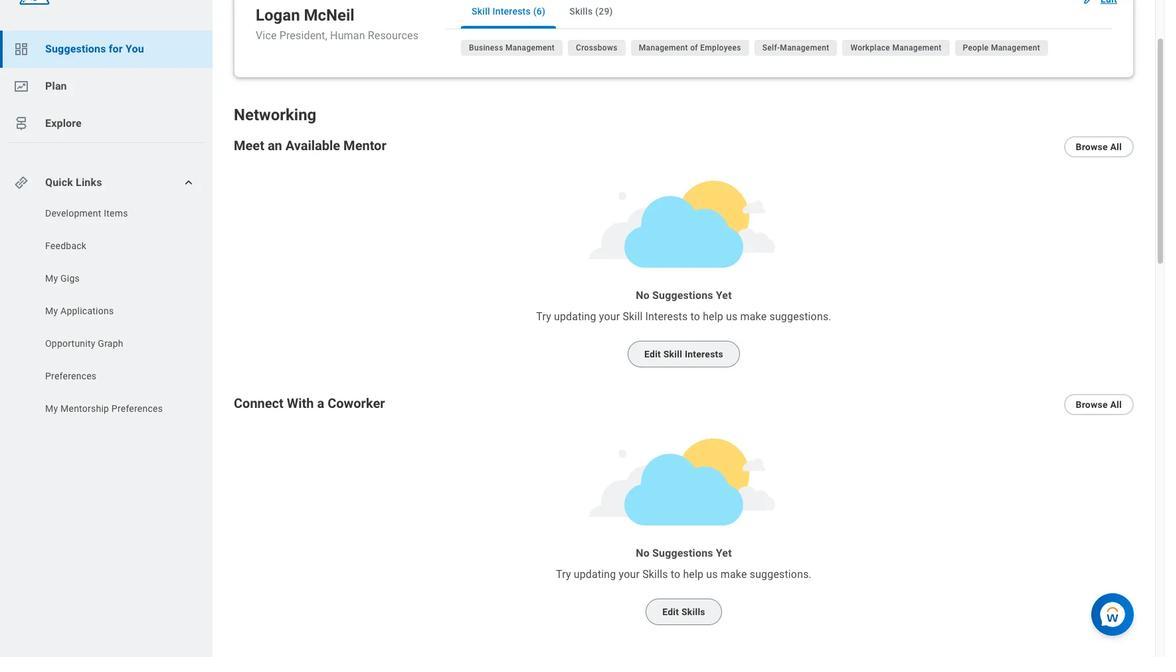 Task type: describe. For each thing, give the bounding box(es) containing it.
0 horizontal spatial us
[[706, 568, 718, 581]]

mentorship
[[60, 403, 109, 414]]

suggestions for meet an available mentor
[[652, 289, 713, 302]]

browse all link for connect with a coworker
[[1064, 394, 1134, 415]]

business
[[469, 43, 503, 52]]

employees
[[700, 43, 741, 52]]

vice
[[256, 29, 277, 42]]

meet an available mentor
[[234, 138, 386, 153]]

preferences inside "link"
[[112, 403, 163, 414]]

gigs
[[60, 273, 80, 284]]

1 vertical spatial interests
[[646, 310, 688, 323]]

edit skills
[[663, 607, 705, 617]]

connect
[[234, 395, 284, 411]]

edit for connect with a coworker
[[663, 607, 679, 617]]

my gigs
[[45, 273, 80, 284]]

development items
[[45, 208, 128, 219]]

no suggestions yet for meet an available mentor
[[636, 289, 732, 302]]

skills inside button
[[570, 6, 593, 17]]

0 vertical spatial make
[[740, 310, 767, 323]]

people management
[[963, 43, 1040, 52]]

list containing development items
[[0, 207, 213, 419]]

with
[[287, 395, 314, 411]]

no suggestions yet for connect with a coworker
[[636, 547, 732, 560]]

mentor
[[344, 138, 386, 153]]

development items link
[[44, 207, 180, 220]]

skill interests (6) button
[[461, 0, 556, 29]]

management of employees
[[639, 43, 741, 52]]

quick links element
[[13, 169, 202, 196]]

resources
[[368, 29, 419, 42]]

1 vertical spatial make
[[721, 568, 747, 581]]

my gigs link
[[44, 272, 180, 285]]

1 horizontal spatial to
[[691, 310, 700, 323]]

people
[[963, 43, 989, 52]]

workplace management
[[851, 43, 942, 52]]

skills (29)
[[570, 6, 613, 17]]

list containing suggestions for you
[[0, 31, 213, 142]]

my mentorship preferences link
[[44, 402, 180, 415]]

workplace
[[851, 43, 890, 52]]

feedback link
[[44, 239, 180, 252]]

applications
[[60, 306, 114, 316]]

graph
[[98, 338, 123, 349]]

preferences link
[[44, 369, 180, 383]]

chevron up small image
[[182, 176, 195, 189]]

browse all for connect with a coworker
[[1076, 399, 1122, 410]]

coworker
[[328, 395, 385, 411]]

2 management from the left
[[639, 43, 688, 52]]

0 vertical spatial help
[[703, 310, 723, 323]]

edit for meet an available mentor
[[644, 349, 661, 359]]

1 vertical spatial skills
[[643, 568, 668, 581]]

skill interests (6)
[[472, 6, 546, 17]]

management for workplace management
[[893, 43, 942, 52]]

browse all for meet an available mentor
[[1076, 142, 1122, 152]]

interests inside 'button'
[[493, 6, 531, 17]]

my mentorship preferences
[[45, 403, 163, 414]]

a
[[317, 395, 324, 411]]

self-
[[763, 43, 780, 52]]

my applications
[[45, 306, 114, 316]]

yet for connect with a coworker
[[716, 547, 732, 560]]

skill inside 'button'
[[472, 6, 490, 17]]

self-management
[[763, 43, 829, 52]]

management for business management
[[506, 43, 555, 52]]

edit image
[[1082, 0, 1096, 6]]

no for coworker
[[636, 547, 650, 560]]

logan
[[256, 6, 300, 25]]



Task type: vqa. For each thing, say whether or not it's contained in the screenshot.
right 2023
no



Task type: locate. For each thing, give the bounding box(es) containing it.
0 vertical spatial preferences
[[45, 371, 97, 381]]

quick
[[45, 176, 73, 189]]

2 yet from the top
[[716, 547, 732, 560]]

crossbows
[[576, 43, 618, 52]]

suggestions for you
[[45, 43, 144, 55]]

my for my applications
[[45, 306, 58, 316]]

development
[[45, 208, 101, 219]]

you
[[126, 43, 144, 55]]

my inside 'link'
[[45, 306, 58, 316]]

0 horizontal spatial edit
[[644, 349, 661, 359]]

an
[[268, 138, 282, 153]]

0 horizontal spatial try
[[536, 310, 551, 323]]

edit down try updating your skill interests to help us make suggestions.
[[644, 349, 661, 359]]

0 vertical spatial my
[[45, 273, 58, 284]]

1 vertical spatial browse
[[1076, 399, 1108, 410]]

quick links
[[45, 176, 102, 189]]

items
[[104, 208, 128, 219]]

1 horizontal spatial skills
[[643, 568, 668, 581]]

1 browse all link from the top
[[1064, 136, 1134, 157]]

1 vertical spatial yet
[[716, 547, 732, 560]]

business management
[[469, 43, 555, 52]]

1 vertical spatial list
[[0, 207, 213, 419]]

timeline milestone image
[[13, 116, 29, 132]]

your
[[599, 310, 620, 323], [619, 568, 640, 581]]

interests
[[493, 6, 531, 17], [646, 310, 688, 323], [685, 349, 724, 359]]

1 vertical spatial my
[[45, 306, 58, 316]]

my left gigs
[[45, 273, 58, 284]]

1 vertical spatial to
[[671, 568, 681, 581]]

1 browse all from the top
[[1076, 142, 1122, 152]]

skill inside button
[[664, 349, 682, 359]]

skill up the edit skill interests button
[[623, 310, 643, 323]]

networking
[[234, 106, 316, 124]]

skills up edit skills 'button'
[[643, 568, 668, 581]]

management left of
[[639, 43, 688, 52]]

0 horizontal spatial preferences
[[45, 371, 97, 381]]

skills inside 'button'
[[682, 607, 705, 617]]

browse
[[1076, 142, 1108, 152], [1076, 399, 1108, 410]]

browse for meet an available mentor
[[1076, 142, 1108, 152]]

2 all from the top
[[1110, 399, 1122, 410]]

0 horizontal spatial skill
[[472, 6, 490, 17]]

my for my gigs
[[45, 273, 58, 284]]

meet
[[234, 138, 264, 153]]

us
[[726, 310, 738, 323], [706, 568, 718, 581]]

1 no suggestions yet from the top
[[636, 289, 732, 302]]

no suggestions yet up try updating your skill interests to help us make suggestions.
[[636, 289, 732, 302]]

to up edit skill interests
[[691, 310, 700, 323]]

of
[[690, 43, 698, 52]]

list
[[0, 31, 213, 142], [0, 207, 213, 419]]

mcneil
[[304, 6, 355, 25]]

2 no suggestions yet from the top
[[636, 547, 732, 560]]

2 vertical spatial skill
[[664, 349, 682, 359]]

yet for meet an available mentor
[[716, 289, 732, 302]]

3 management from the left
[[780, 43, 829, 52]]

no up try updating your skill interests to help us make suggestions.
[[636, 289, 650, 302]]

0 vertical spatial no
[[636, 289, 650, 302]]

no up try updating your skills to help us make suggestions.
[[636, 547, 650, 560]]

all
[[1110, 142, 1122, 152], [1110, 399, 1122, 410]]

1 all from the top
[[1110, 142, 1122, 152]]

0 vertical spatial no suggestions yet
[[636, 289, 732, 302]]

all for connect with a coworker
[[1110, 399, 1122, 410]]

0 vertical spatial interests
[[493, 6, 531, 17]]

edit skill interests button
[[628, 341, 740, 367]]

1 yet from the top
[[716, 289, 732, 302]]

interests inside button
[[685, 349, 724, 359]]

1 horizontal spatial us
[[726, 310, 738, 323]]

1 vertical spatial suggestions
[[652, 289, 713, 302]]

my
[[45, 273, 58, 284], [45, 306, 58, 316], [45, 403, 58, 414]]

links
[[76, 176, 102, 189]]

1 no from the top
[[636, 289, 650, 302]]

1 vertical spatial help
[[683, 568, 704, 581]]

0 horizontal spatial skills
[[570, 6, 593, 17]]

try updating your skill interests to help us make suggestions.
[[536, 310, 832, 323]]

management for people management
[[991, 43, 1040, 52]]

(29)
[[595, 6, 613, 17]]

edit skill interests
[[644, 349, 724, 359]]

onboarding home image
[[13, 78, 29, 94]]

1 horizontal spatial edit
[[663, 607, 679, 617]]

preferences down opportunity
[[45, 371, 97, 381]]

skills
[[570, 6, 593, 17], [643, 568, 668, 581], [682, 607, 705, 617]]

management right people
[[991, 43, 1040, 52]]

2 browse all link from the top
[[1064, 394, 1134, 415]]

tab list
[[445, 0, 1112, 29]]

for
[[109, 43, 123, 55]]

no for mentor
[[636, 289, 650, 302]]

make
[[740, 310, 767, 323], [721, 568, 747, 581]]

suggestions up try updating your skills to help us make suggestions.
[[652, 547, 713, 560]]

2 horizontal spatial skill
[[664, 349, 682, 359]]

1 vertical spatial no
[[636, 547, 650, 560]]

edit down try updating your skills to help us make suggestions.
[[663, 607, 679, 617]]

updating for meet an available mentor
[[554, 310, 596, 323]]

suggestions.
[[770, 310, 832, 323], [750, 568, 812, 581]]

all for meet an available mentor
[[1110, 142, 1122, 152]]

4 management from the left
[[893, 43, 942, 52]]

1 vertical spatial preferences
[[112, 403, 163, 414]]

suggestions left for
[[45, 43, 106, 55]]

yet up try updating your skill interests to help us make suggestions.
[[716, 289, 732, 302]]

available
[[286, 138, 340, 153]]

help
[[703, 310, 723, 323], [683, 568, 704, 581]]

preferences down preferences link
[[112, 403, 163, 414]]

0 vertical spatial suggestions
[[45, 43, 106, 55]]

connect with a coworker
[[234, 395, 385, 411]]

2 browse all from the top
[[1076, 399, 1122, 410]]

opportunity graph
[[45, 338, 123, 349]]

0 vertical spatial all
[[1110, 142, 1122, 152]]

my applications link
[[44, 304, 180, 318]]

0 vertical spatial try
[[536, 310, 551, 323]]

try for meet an available mentor
[[536, 310, 551, 323]]

1 horizontal spatial preferences
[[112, 403, 163, 414]]

no suggestions yet
[[636, 289, 732, 302], [636, 547, 732, 560]]

0 vertical spatial updating
[[554, 310, 596, 323]]

help up edit skills 'button'
[[683, 568, 704, 581]]

us up edit skills 'button'
[[706, 568, 718, 581]]

preferences
[[45, 371, 97, 381], [112, 403, 163, 414]]

1 vertical spatial no suggestions yet
[[636, 547, 732, 560]]

1 vertical spatial browse all
[[1076, 399, 1122, 410]]

edit inside 'button'
[[663, 607, 679, 617]]

1 vertical spatial all
[[1110, 399, 1122, 410]]

1 browse from the top
[[1076, 142, 1108, 152]]

suggestions for connect with a coworker
[[652, 547, 713, 560]]

suggestions up try updating your skill interests to help us make suggestions.
[[652, 289, 713, 302]]

my for my mentorship preferences
[[45, 403, 58, 414]]

1 vertical spatial your
[[619, 568, 640, 581]]

try updating your skills to help us make suggestions.
[[556, 568, 812, 581]]

browse all
[[1076, 142, 1122, 152], [1076, 399, 1122, 410]]

0 vertical spatial to
[[691, 310, 700, 323]]

yet up try updating your skills to help us make suggestions.
[[716, 547, 732, 560]]

skill down try updating your skill interests to help us make suggestions.
[[664, 349, 682, 359]]

management
[[506, 43, 555, 52], [639, 43, 688, 52], [780, 43, 829, 52], [893, 43, 942, 52], [991, 43, 1040, 52]]

1 vertical spatial edit
[[663, 607, 679, 617]]

help up edit skill interests
[[703, 310, 723, 323]]

2 vertical spatial suggestions
[[652, 547, 713, 560]]

0 vertical spatial yet
[[716, 289, 732, 302]]

edit skills button
[[646, 599, 722, 625]]

management left workplace
[[780, 43, 829, 52]]

no suggestions yet up try updating your skills to help us make suggestions.
[[636, 547, 732, 560]]

no
[[636, 289, 650, 302], [636, 547, 650, 560]]

us up the edit skill interests button
[[726, 310, 738, 323]]

president,
[[279, 29, 328, 42]]

yet
[[716, 289, 732, 302], [716, 547, 732, 560]]

plan link
[[0, 68, 213, 105]]

dashboard image
[[13, 41, 29, 57]]

skill
[[472, 6, 490, 17], [623, 310, 643, 323], [664, 349, 682, 359]]

0 vertical spatial skills
[[570, 6, 593, 17]]

2 horizontal spatial skills
[[682, 607, 705, 617]]

0 vertical spatial list
[[0, 31, 213, 142]]

1 vertical spatial updating
[[574, 568, 616, 581]]

suggestions inside "suggestions for you" link
[[45, 43, 106, 55]]

skills (29) button
[[559, 0, 624, 29]]

interests up edit skill interests
[[646, 310, 688, 323]]

edit
[[644, 349, 661, 359], [663, 607, 679, 617]]

my inside "link"
[[45, 403, 58, 414]]

1 horizontal spatial try
[[556, 568, 571, 581]]

suggestions
[[45, 43, 106, 55], [652, 289, 713, 302], [652, 547, 713, 560]]

my left mentorship
[[45, 403, 58, 414]]

3 my from the top
[[45, 403, 58, 414]]

explore link
[[0, 105, 213, 142]]

0 vertical spatial browse all link
[[1064, 136, 1134, 157]]

0 horizontal spatial to
[[671, 568, 681, 581]]

skills left (29)
[[570, 6, 593, 17]]

1 horizontal spatial skill
[[623, 310, 643, 323]]

your for meet an available mentor
[[599, 310, 620, 323]]

management for self-management
[[780, 43, 829, 52]]

updating for connect with a coworker
[[574, 568, 616, 581]]

management right workplace
[[893, 43, 942, 52]]

0 vertical spatial us
[[726, 310, 738, 323]]

human
[[330, 29, 365, 42]]

try
[[536, 310, 551, 323], [556, 568, 571, 581]]

2 no from the top
[[636, 547, 650, 560]]

1 vertical spatial suggestions.
[[750, 568, 812, 581]]

2 browse from the top
[[1076, 399, 1108, 410]]

0 vertical spatial edit
[[644, 349, 661, 359]]

1 my from the top
[[45, 273, 58, 284]]

explore
[[45, 117, 82, 130]]

opportunity graph link
[[44, 337, 180, 350]]

browse all link for meet an available mentor
[[1064, 136, 1134, 157]]

0 vertical spatial your
[[599, 310, 620, 323]]

2 vertical spatial skills
[[682, 607, 705, 617]]

browse for connect with a coworker
[[1076, 399, 1108, 410]]

skills down try updating your skills to help us make suggestions.
[[682, 607, 705, 617]]

try for connect with a coworker
[[556, 568, 571, 581]]

1 management from the left
[[506, 43, 555, 52]]

1 vertical spatial try
[[556, 568, 571, 581]]

1 vertical spatial us
[[706, 568, 718, 581]]

interests down try updating your skill interests to help us make suggestions.
[[685, 349, 724, 359]]

link image
[[13, 175, 29, 191]]

feedback
[[45, 241, 86, 251]]

0 vertical spatial suggestions.
[[770, 310, 832, 323]]

tab list containing skill interests (6)
[[445, 0, 1112, 29]]

1 list from the top
[[0, 31, 213, 142]]

to
[[691, 310, 700, 323], [671, 568, 681, 581]]

my down my gigs
[[45, 306, 58, 316]]

0 vertical spatial browse
[[1076, 142, 1108, 152]]

0 vertical spatial browse all
[[1076, 142, 1122, 152]]

0 vertical spatial skill
[[472, 6, 490, 17]]

your for connect with a coworker
[[619, 568, 640, 581]]

management down (6)
[[506, 43, 555, 52]]

updating
[[554, 310, 596, 323], [574, 568, 616, 581]]

(6)
[[533, 6, 546, 17]]

2 vertical spatial my
[[45, 403, 58, 414]]

suggestions for you link
[[0, 31, 213, 68]]

interests left (6)
[[493, 6, 531, 17]]

skill up business
[[472, 6, 490, 17]]

browse all link
[[1064, 136, 1134, 157], [1064, 394, 1134, 415]]

5 management from the left
[[991, 43, 1040, 52]]

1 vertical spatial browse all link
[[1064, 394, 1134, 415]]

2 list from the top
[[0, 207, 213, 419]]

logan mcneil vice president, human resources
[[256, 6, 419, 42]]

to up edit skills 'button'
[[671, 568, 681, 581]]

opportunity
[[45, 338, 95, 349]]

1 vertical spatial skill
[[623, 310, 643, 323]]

2 my from the top
[[45, 306, 58, 316]]

2 vertical spatial interests
[[685, 349, 724, 359]]

edit inside button
[[644, 349, 661, 359]]

plan
[[45, 80, 67, 92]]



